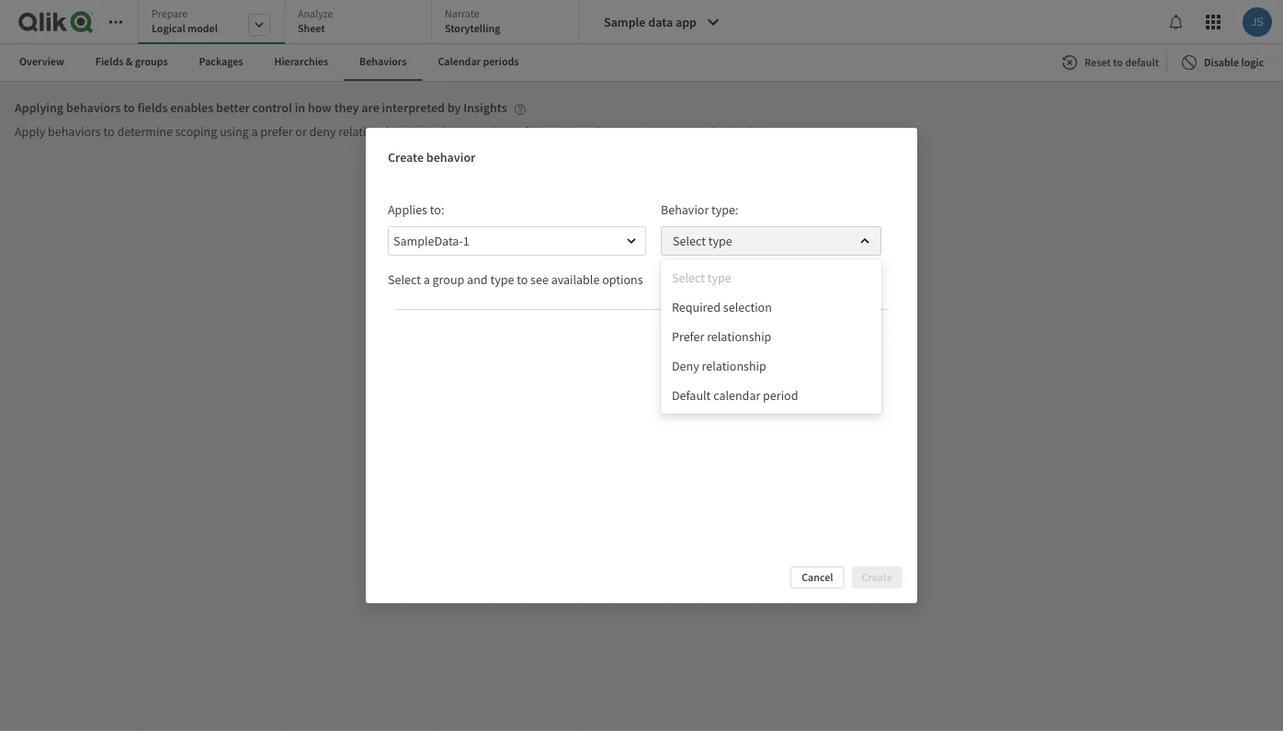 Task type: locate. For each thing, give the bounding box(es) containing it.
behaviors button
[[344, 44, 423, 81]]

logical
[[152, 21, 185, 35]]

a left prefer
[[251, 123, 258, 140]]

fields inside no behaviors the use of behaviors is optional. they can be applied to fields to determine scoping or to enforce value selection.
[[491, 444, 520, 461]]

no
[[600, 401, 618, 419]]

0 horizontal spatial :
[[441, 201, 445, 218]]

1 horizontal spatial or
[[639, 444, 650, 461]]

fields left enables
[[137, 100, 168, 116]]

required
[[669, 123, 715, 140]]

0 vertical spatial relationship
[[707, 328, 772, 345]]

period
[[763, 387, 799, 404]]

or left the deny
[[295, 123, 307, 140]]

app
[[676, 14, 697, 30]]

select type button
[[661, 226, 882, 256]]

enforce
[[511, 123, 552, 140], [667, 444, 707, 461]]

reset
[[1085, 55, 1111, 69]]

0 vertical spatial or
[[295, 123, 307, 140]]

tab list
[[138, 0, 586, 46], [4, 44, 642, 81]]

or
[[295, 123, 307, 140], [639, 444, 650, 461]]

0 vertical spatial enforce
[[511, 123, 552, 140]]

2 : from the left
[[736, 201, 739, 218]]

1 using from the left
[[220, 123, 249, 140]]

1 horizontal spatial select
[[673, 233, 706, 249]]

hierarchies button
[[259, 44, 344, 81]]

and
[[467, 271, 488, 288]]

to inside button
[[1114, 55, 1124, 69]]

scoping inside no behaviors the use of behaviors is optional. they can be applied to fields to determine scoping or to enforce value selection.
[[594, 444, 636, 461]]

type up select type
[[712, 201, 736, 218]]

: up select type popup button
[[736, 201, 739, 218]]

0 vertical spatial type
[[712, 201, 736, 218]]

control
[[252, 100, 292, 116]]

1 horizontal spatial using
[[637, 123, 666, 140]]

group
[[433, 271, 465, 288]]

prepare logical model
[[152, 6, 218, 35]]

list box containing required selection
[[661, 259, 882, 414]]

1 vertical spatial determine
[[536, 444, 592, 461]]

behaviors up optional.
[[621, 401, 683, 419]]

to down use
[[522, 444, 534, 461]]

0 vertical spatial can
[[465, 123, 484, 140]]

relationship for deny relationship
[[702, 358, 767, 374]]

0 vertical spatial determine
[[117, 123, 173, 140]]

behaviors for no
[[621, 401, 683, 419]]

sample data app button
[[593, 7, 732, 37]]

enables
[[170, 100, 214, 116]]

select
[[673, 233, 706, 249], [388, 271, 421, 288]]

applies to :
[[388, 201, 445, 218]]

1 horizontal spatial scoping
[[594, 444, 636, 461]]

behaviors
[[66, 100, 121, 116], [48, 123, 101, 140], [621, 401, 683, 419], [551, 426, 604, 442]]

relationship up default calendar period
[[702, 358, 767, 374]]

a
[[251, 123, 258, 140], [424, 271, 430, 288]]

type
[[712, 201, 736, 218], [709, 233, 733, 249], [491, 271, 514, 288]]

0 horizontal spatial using
[[220, 123, 249, 140]]

1 vertical spatial relationship
[[702, 358, 767, 374]]

1 horizontal spatial value
[[710, 444, 738, 461]]

0 horizontal spatial or
[[295, 123, 307, 140]]

default
[[1126, 55, 1160, 69]]

fields & groups button
[[80, 44, 184, 81]]

scoping down enables
[[175, 123, 217, 140]]

1 horizontal spatial enforce
[[667, 444, 707, 461]]

1 horizontal spatial determine
[[536, 444, 592, 461]]

selection
[[586, 123, 635, 140], [724, 299, 772, 315]]

value down be
[[710, 444, 738, 461]]

behaviors for applying
[[66, 100, 121, 116]]

sample data app
[[604, 14, 697, 30]]

can left be
[[698, 426, 717, 442]]

determine down enables
[[117, 123, 173, 140]]

0 vertical spatial scoping
[[175, 123, 217, 140]]

1 horizontal spatial selection
[[724, 299, 772, 315]]

selection left the required
[[586, 123, 635, 140]]

0 horizontal spatial selection
[[586, 123, 635, 140]]

fields & groups
[[96, 54, 168, 69]]

using down better
[[220, 123, 249, 140]]

0 horizontal spatial fields
[[137, 100, 168, 116]]

type right and
[[491, 271, 514, 288]]

relationship
[[707, 328, 772, 345], [702, 358, 767, 374]]

select for select type
[[673, 233, 706, 249]]

:
[[441, 201, 445, 218], [736, 201, 739, 218]]

scoping
[[175, 123, 217, 140], [594, 444, 636, 461]]

to right "reset"
[[1114, 55, 1124, 69]]

: right applies on the left of the page
[[441, 201, 445, 218]]

behaviors up are
[[360, 54, 407, 69]]

scoping down is
[[594, 444, 636, 461]]

selection up prefer relationship
[[724, 299, 772, 315]]

or inside no behaviors the use of behaviors is optional. they can be applied to fields to determine scoping or to enforce value selection.
[[639, 444, 650, 461]]

data
[[649, 14, 673, 30]]

fields
[[96, 54, 124, 69]]

select left group
[[388, 271, 421, 288]]

1 horizontal spatial fields
[[491, 444, 520, 461]]

packages
[[199, 54, 243, 69]]

enforce right also at the left of the page
[[511, 123, 552, 140]]

enforce down they in the right of the page
[[667, 444, 707, 461]]

1 vertical spatial type
[[709, 233, 733, 249]]

1 horizontal spatial can
[[698, 426, 717, 442]]

to left see
[[517, 271, 528, 288]]

0 vertical spatial value
[[554, 123, 583, 140]]

to down 'fields & groups' button
[[123, 100, 135, 116]]

1 vertical spatial value
[[710, 444, 738, 461]]

can left also at the left of the page
[[465, 123, 484, 140]]

value right also at the left of the page
[[554, 123, 583, 140]]

0 horizontal spatial behaviors
[[360, 54, 407, 69]]

type inside popup button
[[709, 233, 733, 249]]

1 vertical spatial can
[[698, 426, 717, 442]]

behaviors down fields
[[66, 100, 121, 116]]

tab list up hierarchies
[[138, 0, 586, 46]]

can inside no behaviors the use of behaviors is optional. they can be applied to fields to determine scoping or to enforce value selection.
[[698, 426, 717, 442]]

0 horizontal spatial select
[[388, 271, 421, 288]]

0 vertical spatial behaviors
[[360, 54, 407, 69]]

type down behavior type :
[[709, 233, 733, 249]]

: for behavior type :
[[736, 201, 739, 218]]

using left the required
[[637, 123, 666, 140]]

1 vertical spatial enforce
[[667, 444, 707, 461]]

disable logic button
[[1172, 48, 1279, 77]]

tab list down sheet
[[4, 44, 642, 81]]

determine down of
[[536, 444, 592, 461]]

storytelling
[[445, 21, 501, 35]]

0 vertical spatial a
[[251, 123, 258, 140]]

a left group
[[424, 271, 430, 288]]

0 vertical spatial selection
[[586, 123, 635, 140]]

1 vertical spatial behaviors
[[409, 123, 462, 140]]

1 vertical spatial or
[[639, 444, 650, 461]]

insights
[[464, 100, 507, 116]]

prefer relationship
[[672, 328, 772, 345]]

0 horizontal spatial value
[[554, 123, 583, 140]]

1 vertical spatial scoping
[[594, 444, 636, 461]]

1 horizontal spatial :
[[736, 201, 739, 218]]

behaviors down "applying"
[[48, 123, 101, 140]]

calendar periods
[[438, 54, 519, 69]]

1 : from the left
[[441, 201, 445, 218]]

list box
[[661, 259, 882, 414]]

list box inside 'no behaviors' application
[[661, 259, 882, 414]]

or down optional.
[[639, 444, 650, 461]]

1 vertical spatial fields
[[491, 444, 520, 461]]

fields down the
[[491, 444, 520, 461]]

to down fields
[[103, 123, 115, 140]]

relationship.
[[339, 123, 406, 140]]

options
[[602, 271, 643, 288]]

1 vertical spatial a
[[424, 271, 430, 288]]

hierarchies
[[275, 54, 328, 69]]

select down behavior
[[673, 233, 706, 249]]

type for select type
[[709, 233, 733, 249]]

1 vertical spatial select
[[388, 271, 421, 288]]

relationship down the required selection
[[707, 328, 772, 345]]

1 horizontal spatial a
[[424, 271, 430, 288]]

select inside select type popup button
[[673, 233, 706, 249]]

they
[[334, 100, 359, 116]]

model
[[188, 21, 218, 35]]

1 vertical spatial selection
[[724, 299, 772, 315]]

available
[[551, 271, 600, 288]]

behaviors up create behavior
[[409, 123, 462, 140]]

narrate
[[445, 6, 480, 21]]

0 horizontal spatial enforce
[[511, 123, 552, 140]]

prepare
[[152, 6, 188, 21]]

can
[[465, 123, 484, 140], [698, 426, 717, 442]]

using
[[220, 123, 249, 140], [637, 123, 666, 140]]

to
[[1114, 55, 1124, 69], [123, 100, 135, 116], [103, 123, 115, 140], [430, 201, 441, 218], [517, 271, 528, 288], [779, 426, 790, 442], [522, 444, 534, 461], [653, 444, 664, 461]]

0 vertical spatial select
[[673, 233, 706, 249]]

sample
[[604, 14, 646, 30]]

be
[[720, 426, 733, 442]]

groups
[[135, 54, 168, 69]]

0 horizontal spatial can
[[465, 123, 484, 140]]

0 vertical spatial fields
[[137, 100, 168, 116]]

create behavior dialog
[[366, 128, 918, 603]]

select a group and type to see available options
[[388, 271, 643, 288]]

behaviors
[[360, 54, 407, 69], [409, 123, 462, 140]]

to right applies on the left of the page
[[430, 201, 441, 218]]



Task type: vqa. For each thing, say whether or not it's contained in the screenshot.
25th [, from the bottom
no



Task type: describe. For each thing, give the bounding box(es) containing it.
select type
[[673, 233, 733, 249]]

applies
[[388, 201, 428, 218]]

default
[[672, 387, 711, 404]]

applying
[[15, 100, 64, 116]]

calendar
[[714, 387, 761, 404]]

behavior
[[427, 149, 476, 165]]

deny relationship
[[672, 358, 767, 374]]

behavior type :
[[661, 201, 739, 218]]

in
[[295, 100, 305, 116]]

0 horizontal spatial a
[[251, 123, 258, 140]]

tab list containing prepare
[[138, 0, 586, 46]]

narrate storytelling
[[445, 6, 501, 35]]

determine inside no behaviors the use of behaviors is optional. they can be applied to fields to determine scoping or to enforce value selection.
[[536, 444, 592, 461]]

analyze
[[298, 6, 333, 21]]

behavior
[[661, 201, 709, 218]]

a inside dialog
[[424, 271, 430, 288]]

relationship for prefer relationship
[[707, 328, 772, 345]]

better
[[216, 100, 250, 116]]

prefer
[[672, 328, 705, 345]]

0 horizontal spatial determine
[[117, 123, 173, 140]]

how
[[308, 100, 332, 116]]

is
[[607, 426, 615, 442]]

to up selection.
[[779, 426, 790, 442]]

tab list containing overview
[[4, 44, 642, 81]]

packages button
[[184, 44, 259, 81]]

see
[[531, 271, 549, 288]]

deny
[[309, 123, 336, 140]]

cancel button
[[791, 566, 845, 589]]

interpreted
[[382, 100, 445, 116]]

select for select a group and type to see available options
[[388, 271, 421, 288]]

open group options image
[[626, 236, 637, 247]]

disable
[[1205, 55, 1240, 69]]

default calendar period
[[672, 387, 799, 404]]

the
[[494, 426, 514, 442]]

selection.
[[741, 444, 793, 461]]

sheet
[[298, 21, 325, 35]]

no behaviors application
[[0, 0, 1284, 731]]

calendar periods button
[[423, 44, 535, 81]]

0 horizontal spatial scoping
[[175, 123, 217, 140]]

create behavior
[[388, 149, 476, 165]]

also
[[487, 123, 509, 140]]

1 horizontal spatial behaviors
[[409, 123, 462, 140]]

apply behaviors to determine scoping using a prefer or deny relationship. behaviors can also enforce value selection using required selections.
[[15, 123, 775, 140]]

: for applies to :
[[441, 201, 445, 218]]

overview button
[[4, 44, 80, 81]]

periods
[[483, 54, 519, 69]]

analyze sheet
[[298, 6, 333, 35]]

reset to default button
[[1059, 48, 1167, 77]]

to down optional.
[[653, 444, 664, 461]]

no behaviors the use of behaviors is optional. they can be applied to fields to determine scoping or to enforce value selection.
[[491, 401, 793, 461]]

they
[[669, 426, 695, 442]]

required
[[672, 299, 721, 315]]

optional.
[[618, 426, 666, 442]]

behaviors inside button
[[360, 54, 407, 69]]

deny
[[672, 358, 700, 374]]

required selection
[[672, 299, 772, 315]]

behaviors for apply
[[48, 123, 101, 140]]

apply
[[15, 123, 45, 140]]

by
[[448, 100, 461, 116]]

type for behavior type :
[[712, 201, 736, 218]]

applying behaviors to fields enables better control in how they are interpreted by insights
[[15, 100, 507, 116]]

logic
[[1242, 55, 1265, 69]]

reset to default
[[1085, 55, 1160, 69]]

cancel
[[802, 570, 834, 584]]

are
[[362, 100, 380, 116]]

behaviors left is
[[551, 426, 604, 442]]

use
[[516, 426, 535, 442]]

2 vertical spatial type
[[491, 271, 514, 288]]

2 using from the left
[[637, 123, 666, 140]]

of
[[538, 426, 549, 442]]

prefer
[[261, 123, 293, 140]]

selections.
[[717, 123, 775, 140]]

overview
[[19, 54, 64, 69]]

&
[[126, 54, 133, 69]]

applied
[[736, 426, 776, 442]]

enforce inside no behaviors the use of behaviors is optional. they can be applied to fields to determine scoping or to enforce value selection.
[[667, 444, 707, 461]]

disable logic
[[1205, 55, 1265, 69]]

value inside no behaviors the use of behaviors is optional. they can be applied to fields to determine scoping or to enforce value selection.
[[710, 444, 738, 461]]

calendar
[[438, 54, 481, 69]]

create
[[388, 149, 424, 165]]



